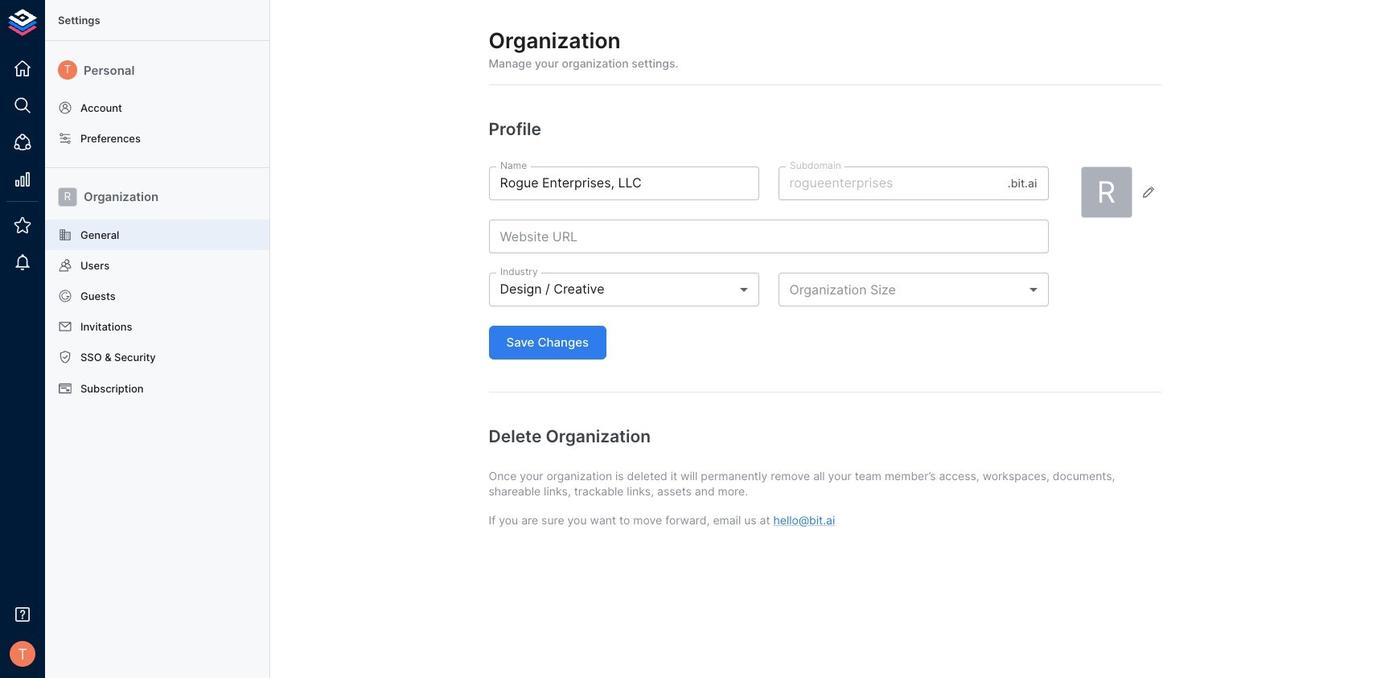 Task type: locate. For each thing, give the bounding box(es) containing it.
acme text field
[[778, 166, 1001, 200]]

None field
[[778, 273, 1049, 306]]

Acme Company text field
[[489, 166, 759, 200]]

  field
[[489, 273, 759, 306]]



Task type: vqa. For each thing, say whether or not it's contained in the screenshot.
dialog
no



Task type: describe. For each thing, give the bounding box(es) containing it.
https:// text field
[[489, 220, 1049, 253]]



